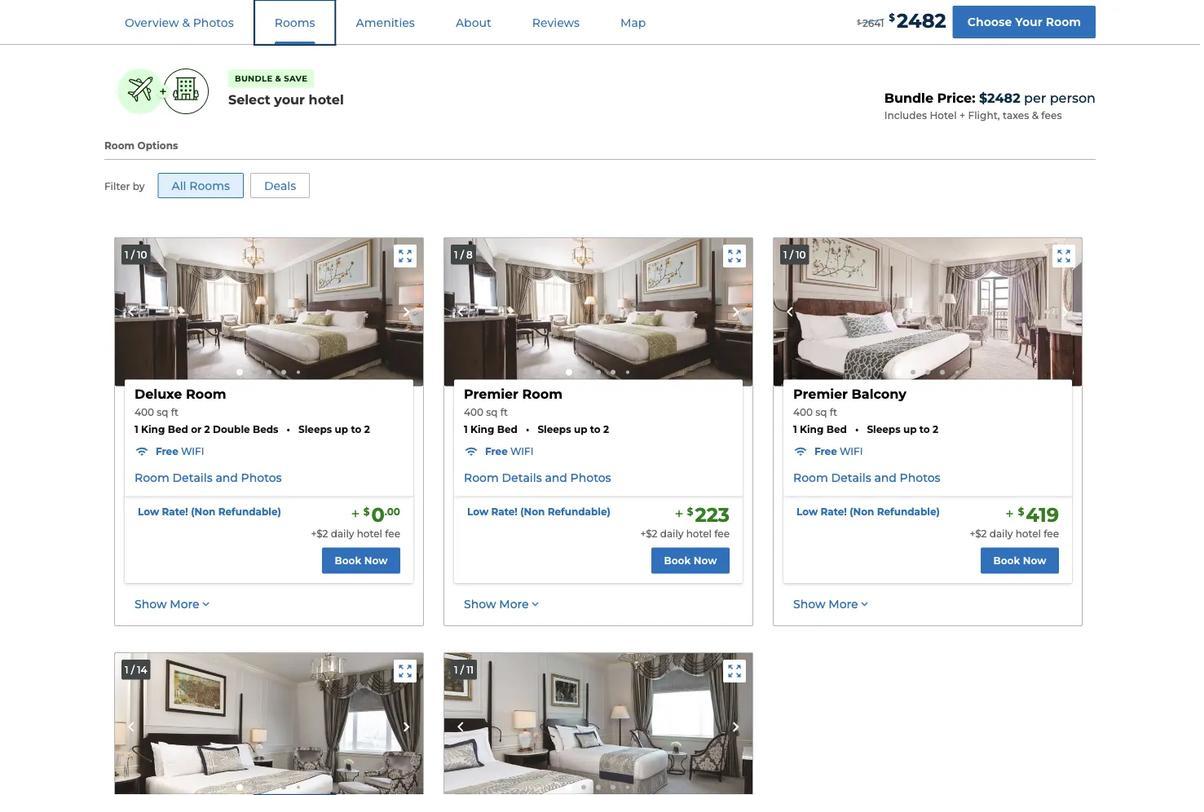 Task type: describe. For each thing, give the bounding box(es) containing it.
options
[[138, 140, 178, 152]]

reviews
[[533, 16, 580, 29]]

book now for 419
[[994, 555, 1047, 567]]

double
[[213, 424, 250, 436]]

ft for 419
[[830, 407, 838, 419]]

rooms inside button
[[189, 179, 230, 193]]

up for 223
[[574, 424, 588, 436]]

image #1 image for 0
[[115, 239, 423, 387]]

book for 223
[[665, 555, 691, 567]]

rate! for 0
[[162, 507, 188, 518]]

/ for 0
[[131, 249, 135, 261]]

more for 0
[[170, 598, 200, 612]]

ft for 0
[[171, 407, 179, 419]]

photo carousel region for 419
[[774, 239, 1083, 387]]

223
[[696, 504, 730, 527]]

image #1 image for 223
[[445, 239, 753, 387]]

book now button for 419
[[981, 548, 1060, 574]]

about button
[[436, 1, 511, 44]]

fees
[[1042, 110, 1063, 122]]

your
[[1016, 15, 1043, 29]]

10 for 419
[[796, 249, 807, 261]]

all
[[172, 179, 186, 193]]

room details and photos for 0
[[135, 471, 282, 485]]

400 for 0
[[135, 407, 154, 419]]

/ for 223
[[461, 249, 464, 261]]

show for 223
[[464, 598, 496, 612]]

about
[[456, 16, 492, 29]]

bed
[[168, 424, 188, 436]]

refundable) for 419
[[878, 507, 941, 518]]

free wifi for 419
[[815, 446, 864, 458]]

or
[[191, 424, 202, 436]]

show for 419
[[794, 598, 826, 612]]

now for 0
[[365, 555, 388, 567]]

person
[[1051, 90, 1097, 106]]

1 / 10 for 419
[[784, 249, 807, 261]]

your
[[274, 92, 305, 108]]

filter
[[104, 181, 130, 193]]

$ 419
[[1019, 504, 1060, 527]]

hotel
[[930, 110, 958, 122]]

1 inside premier balcony 400 sq ft 1 king bed   •   sleeps up to 2
[[794, 424, 798, 436]]

+$2 for 419
[[970, 529, 988, 540]]

2 for 419
[[933, 424, 939, 436]]

photo carousel region for 0
[[115, 239, 423, 387]]

11
[[467, 664, 474, 676]]

go to image #1 image for 223
[[566, 369, 573, 376]]

rate! for 419
[[821, 507, 847, 518]]

photos for 0
[[241, 471, 282, 485]]

show for 0
[[135, 598, 167, 612]]

premier balcony 400 sq ft 1 king bed   •   sleeps up to 2
[[794, 387, 939, 436]]

select
[[228, 92, 271, 108]]

map button
[[601, 1, 666, 44]]

low rate! (non refundable) for 0
[[138, 507, 281, 518]]

go to image #5 image for 0
[[297, 371, 300, 374]]

free wifi for 223
[[485, 446, 534, 458]]

show more for 419
[[794, 598, 859, 612]]

room inside button
[[1046, 15, 1082, 29]]

room details and photos for 223
[[464, 471, 612, 485]]

room options
[[104, 140, 178, 152]]

by
[[133, 181, 145, 193]]

sq for 0
[[157, 407, 168, 419]]

image #1 image for 419
[[774, 239, 1083, 387]]

rooms inside button
[[275, 16, 315, 29]]

filter by
[[104, 181, 145, 193]]

show more button for 223
[[464, 597, 542, 613]]

2 for 223
[[604, 424, 610, 436]]

.
[[385, 506, 387, 518]]

go to image #2 image for 0
[[252, 370, 257, 375]]

king for 0
[[141, 424, 165, 436]]

room details and photos button for 419
[[794, 470, 941, 486]]

1 / 8
[[454, 249, 473, 261]]

and for 0
[[216, 471, 238, 485]]

room details and photos for 419
[[794, 471, 941, 485]]

king for 223
[[471, 424, 495, 436]]

2482
[[897, 9, 947, 33]]

premier room 400 sq ft 1 king bed   •   sleeps up to 2
[[464, 387, 610, 436]]

& for overview
[[182, 16, 190, 29]]

2 for 0
[[204, 424, 210, 436]]

amenities
[[356, 16, 415, 29]]

flight,
[[969, 110, 1001, 122]]

sq for 419
[[816, 407, 828, 419]]

and for 223
[[545, 471, 568, 485]]

& inside bundle price: $2482 per person includes hotel + flight, taxes & fees
[[1033, 110, 1039, 122]]

tab list containing overview & photos
[[104, 0, 667, 44]]

bundle price: $2482 per person includes hotel + flight, taxes & fees
[[885, 90, 1097, 122]]

go to image #4 image for 223
[[611, 370, 616, 375]]

1 inside deluxe room 400 sq ft 1 king bed or 2 double beds   •   sleeps up to 2
[[135, 424, 138, 436]]

daily for 419
[[990, 529, 1014, 540]]

go to image #3 image for 223
[[596, 370, 601, 375]]

map
[[621, 16, 647, 29]]

+$2 daily hotel fee for 0
[[311, 529, 401, 540]]

(non for 419
[[850, 507, 875, 518]]

details for 419
[[832, 471, 872, 485]]

sq for 223
[[486, 407, 498, 419]]

1 / 11
[[454, 664, 474, 676]]

photos for 223
[[571, 471, 612, 485]]

show more button for 0
[[135, 597, 213, 613]]

/ for 419
[[790, 249, 794, 261]]

rate! for 223
[[492, 507, 518, 518]]

includes
[[885, 110, 928, 122]]

low for 0
[[138, 507, 159, 518]]

taxes
[[1004, 110, 1030, 122]]

0
[[372, 504, 385, 527]]

go to image #5 image for 223
[[627, 371, 630, 374]]

choose your room
[[968, 15, 1082, 29]]

daily for 0
[[331, 529, 354, 540]]

$ right the 2641
[[890, 12, 896, 23]]

overview
[[125, 16, 179, 29]]

fee for 419
[[1044, 529, 1060, 540]]

low rate! (non refundable) button for 223
[[467, 506, 611, 520]]

refundable) for 223
[[548, 507, 611, 518]]

ft for 223
[[501, 407, 508, 419]]

+$2 daily hotel fee for 419
[[970, 529, 1060, 540]]

now for 223
[[694, 555, 717, 567]]

all rooms button
[[158, 173, 244, 199]]

wifi for 223
[[511, 446, 534, 458]]

show more for 0
[[135, 598, 200, 612]]

show more button for 419
[[794, 597, 872, 613]]

book now button for 0
[[322, 548, 401, 574]]

1 inside premier room 400 sq ft 1 king bed   •   sleeps up to 2
[[464, 424, 468, 436]]



Task type: vqa. For each thing, say whether or not it's contained in the screenshot.
first King from the right
yes



Task type: locate. For each thing, give the bounding box(es) containing it.
1 wifi from the left
[[181, 446, 204, 458]]

3 to from the left
[[920, 424, 931, 436]]

$ for 0
[[364, 506, 370, 518]]

1 horizontal spatial daily
[[661, 529, 684, 540]]

deals
[[264, 179, 296, 193]]

ft inside deluxe room 400 sq ft 1 king bed or 2 double beds   •   sleeps up to 2
[[171, 407, 179, 419]]

0 horizontal spatial show
[[135, 598, 167, 612]]

1 free from the left
[[156, 446, 178, 458]]

2 horizontal spatial room details and photos button
[[794, 470, 941, 486]]

$ left 223
[[688, 506, 694, 518]]

hotel for 223
[[687, 529, 712, 540]]

1 daily from the left
[[331, 529, 354, 540]]

$ for 2641
[[857, 18, 861, 26]]

premier inside premier room 400 sq ft 1 king bed   •   sleeps up to 2
[[464, 387, 519, 402]]

low
[[138, 507, 159, 518], [467, 507, 489, 518], [797, 507, 818, 518]]

0 horizontal spatial +
[[159, 84, 167, 100]]

1 / 10
[[125, 249, 147, 261], [784, 249, 807, 261]]

sq inside deluxe room 400 sq ft 1 king bed or 2 double beds   •   sleeps up to 2
[[157, 407, 168, 419]]

3 low rate! (non refundable) button from the left
[[797, 506, 941, 520]]

0 horizontal spatial 400
[[135, 407, 154, 419]]

0 horizontal spatial (non
[[191, 507, 216, 518]]

3 ft from the left
[[830, 407, 838, 419]]

2 horizontal spatial daily
[[990, 529, 1014, 540]]

now down '$ 419'
[[1024, 555, 1047, 567]]

2 to from the left
[[591, 424, 601, 436]]

2 horizontal spatial room details and photos
[[794, 471, 941, 485]]

2 +$2 from the left
[[641, 529, 658, 540]]

3 now from the left
[[1024, 555, 1047, 567]]

2 refundable) from the left
[[548, 507, 611, 518]]

2 rate! from the left
[[492, 507, 518, 518]]

2 daily from the left
[[661, 529, 684, 540]]

1 vertical spatial &
[[275, 74, 282, 84]]

1 400 from the left
[[135, 407, 154, 419]]

1 horizontal spatial +$2
[[641, 529, 658, 540]]

$ for 223
[[688, 506, 694, 518]]

$ 223
[[688, 504, 730, 527]]

0 horizontal spatial bundle
[[235, 74, 273, 84]]

3 king from the left
[[800, 424, 824, 436]]

and down premier balcony 400 sq ft 1 king bed   •   sleeps up to 2
[[875, 471, 897, 485]]

2 ft from the left
[[501, 407, 508, 419]]

free down bed
[[156, 446, 178, 458]]

400 inside premier balcony 400 sq ft 1 king bed   •   sleeps up to 2
[[794, 407, 813, 419]]

book now button down '$ 419'
[[981, 548, 1060, 574]]

2 2 from the left
[[364, 424, 370, 436]]

hotel right your
[[309, 92, 344, 108]]

0 horizontal spatial details
[[173, 471, 213, 485]]

00
[[387, 506, 401, 518]]

0 horizontal spatial +$2 daily hotel fee
[[311, 529, 401, 540]]

filter by amenity region
[[104, 173, 317, 212]]

book now button for 223
[[652, 548, 730, 574]]

2 book now from the left
[[665, 555, 717, 567]]

show more button
[[135, 597, 213, 613], [464, 597, 542, 613], [794, 597, 872, 613]]

room inside deluxe room 400 sq ft 1 king bed or 2 double beds   •   sleeps up to 2
[[186, 387, 226, 402]]

1 horizontal spatial book now button
[[652, 548, 730, 574]]

1 +$2 from the left
[[311, 529, 328, 540]]

0 horizontal spatial low
[[138, 507, 159, 518]]

0 horizontal spatial sq
[[157, 407, 168, 419]]

overview & photos button
[[105, 1, 254, 44]]

wifi down or in the left bottom of the page
[[181, 446, 204, 458]]

+$2
[[311, 529, 328, 540], [641, 529, 658, 540], [970, 529, 988, 540]]

free wifi down premier room 400 sq ft 1 king bed   •   sleeps up to 2
[[485, 446, 534, 458]]

1 horizontal spatial ft
[[501, 407, 508, 419]]

book now down '$ 419'
[[994, 555, 1047, 567]]

8
[[467, 249, 473, 261]]

3 more from the left
[[829, 598, 859, 612]]

2 room details and photos button from the left
[[464, 470, 612, 486]]

+$2 daily hotel fee
[[311, 529, 401, 540], [641, 529, 730, 540], [970, 529, 1060, 540]]

rooms
[[275, 16, 315, 29], [189, 179, 230, 193]]

go to image #1 image
[[237, 369, 243, 376], [566, 369, 573, 376], [896, 369, 902, 376], [237, 785, 243, 791], [566, 785, 573, 791]]

free down premier balcony 400 sq ft 1 king bed   •   sleeps up to 2
[[815, 446, 838, 458]]

2 horizontal spatial show more button
[[794, 597, 872, 613]]

1 / 14
[[125, 664, 147, 676]]

$ 2641 $ 2482
[[857, 9, 947, 33]]

hotel down $ 223
[[687, 529, 712, 540]]

choose your room button
[[954, 6, 1097, 38]]

2 horizontal spatial wifi
[[840, 446, 864, 458]]

low rate! (non refundable) for 419
[[797, 507, 941, 518]]

2 and from the left
[[545, 471, 568, 485]]

bundle for &
[[235, 74, 273, 84]]

photos for 419
[[900, 471, 941, 485]]

1 low rate! (non refundable) button from the left
[[138, 506, 281, 520]]

2 horizontal spatial show more
[[794, 598, 859, 612]]

1 horizontal spatial (non
[[521, 507, 545, 518]]

0 horizontal spatial wifi
[[181, 446, 204, 458]]

room details and photos
[[135, 471, 282, 485], [464, 471, 612, 485], [794, 471, 941, 485]]

2 horizontal spatial sq
[[816, 407, 828, 419]]

3 book now from the left
[[994, 555, 1047, 567]]

0 horizontal spatial ft
[[171, 407, 179, 419]]

low rate! (non refundable) button for 0
[[138, 506, 281, 520]]

1 show more from the left
[[135, 598, 200, 612]]

1 free wifi from the left
[[156, 446, 204, 458]]

1 10 from the left
[[137, 249, 147, 261]]

3 400 from the left
[[794, 407, 813, 419]]

0 horizontal spatial 10
[[137, 249, 147, 261]]

room details and photos button down or in the left bottom of the page
[[135, 470, 282, 486]]

wifi for 419
[[840, 446, 864, 458]]

2 horizontal spatial 400
[[794, 407, 813, 419]]

up
[[335, 424, 348, 436], [574, 424, 588, 436], [904, 424, 917, 436]]

details down or in the left bottom of the page
[[173, 471, 213, 485]]

+ inside bundle price: $2482 per person includes hotel + flight, taxes & fees
[[960, 110, 966, 122]]

2 low from the left
[[467, 507, 489, 518]]

premier for 223
[[464, 387, 519, 402]]

3 book now button from the left
[[981, 548, 1060, 574]]

&
[[182, 16, 190, 29], [275, 74, 282, 84], [1033, 110, 1039, 122]]

3 2 from the left
[[604, 424, 610, 436]]

fee for 223
[[715, 529, 730, 540]]

1 horizontal spatial +
[[960, 110, 966, 122]]

1 up from the left
[[335, 424, 348, 436]]

and for 419
[[875, 471, 897, 485]]

& right overview
[[182, 16, 190, 29]]

1 horizontal spatial king
[[471, 424, 495, 436]]

room details and photos button down premier balcony 400 sq ft 1 king bed   •   sleeps up to 2
[[794, 470, 941, 486]]

0 horizontal spatial to
[[351, 424, 362, 436]]

low rate! (non refundable) for 223
[[467, 507, 611, 518]]

2 show more button from the left
[[464, 597, 542, 613]]

& inside the bundle & save select your hotel
[[275, 74, 282, 84]]

3 low rate! (non refundable) from the left
[[797, 507, 941, 518]]

$ for 419
[[1019, 506, 1025, 518]]

go to image #2 image
[[252, 370, 257, 375], [582, 370, 587, 375], [911, 370, 916, 375], [252, 786, 257, 790], [582, 786, 587, 790]]

0 horizontal spatial free
[[156, 446, 178, 458]]

fee
[[385, 529, 401, 540], [715, 529, 730, 540], [1044, 529, 1060, 540]]

room details and photos down premier room 400 sq ft 1 king bed   •   sleeps up to 2
[[464, 471, 612, 485]]

1 horizontal spatial show more button
[[464, 597, 542, 613]]

3 wifi from the left
[[840, 446, 864, 458]]

1 rate! from the left
[[162, 507, 188, 518]]

fee down 223
[[715, 529, 730, 540]]

2 inside premier balcony 400 sq ft 1 king bed   •   sleeps up to 2
[[933, 424, 939, 436]]

1 premier from the left
[[464, 387, 519, 402]]

0 horizontal spatial room details and photos button
[[135, 470, 282, 486]]

and down premier room 400 sq ft 1 king bed   •   sleeps up to 2
[[545, 471, 568, 485]]

0 horizontal spatial book now
[[335, 555, 388, 567]]

wifi
[[181, 446, 204, 458], [511, 446, 534, 458], [840, 446, 864, 458]]

more for 419
[[829, 598, 859, 612]]

0 horizontal spatial low rate! (non refundable)
[[138, 507, 281, 518]]

amenities button
[[337, 1, 435, 44]]

1 horizontal spatial 10
[[796, 249, 807, 261]]

$ left the 2641
[[857, 18, 861, 26]]

2 premier from the left
[[794, 387, 849, 402]]

rooms right all
[[189, 179, 230, 193]]

now for 419
[[1024, 555, 1047, 567]]

go to image #5 image
[[297, 371, 300, 374], [627, 371, 630, 374], [956, 371, 959, 374], [297, 786, 300, 790], [627, 786, 630, 790]]

bundle & save select your hotel
[[228, 74, 344, 108]]

details down premier room 400 sq ft 1 king bed   •   sleeps up to 2
[[502, 471, 542, 485]]

choose
[[968, 15, 1013, 29]]

1 show more button from the left
[[135, 597, 213, 613]]

2 show more from the left
[[464, 598, 529, 612]]

14
[[137, 664, 147, 676]]

1 low rate! (non refundable) from the left
[[138, 507, 281, 518]]

sq
[[157, 407, 168, 419], [486, 407, 498, 419], [816, 407, 828, 419]]

1 book now from the left
[[335, 555, 388, 567]]

/
[[131, 249, 135, 261], [461, 249, 464, 261], [790, 249, 794, 261], [131, 664, 135, 676], [461, 664, 464, 676]]

sq inside premier room 400 sq ft 1 king bed   •   sleeps up to 2
[[486, 407, 498, 419]]

photos
[[193, 16, 234, 29], [241, 471, 282, 485], [571, 471, 612, 485], [900, 471, 941, 485]]

to for 223
[[591, 424, 601, 436]]

1 horizontal spatial fee
[[715, 529, 730, 540]]

2 horizontal spatial up
[[904, 424, 917, 436]]

3 room details and photos button from the left
[[794, 470, 941, 486]]

more
[[170, 598, 200, 612], [500, 598, 529, 612], [829, 598, 859, 612]]

$ 0 . 00
[[364, 504, 401, 527]]

2 king from the left
[[471, 424, 495, 436]]

1 horizontal spatial details
[[502, 471, 542, 485]]

free wifi for 0
[[156, 446, 204, 458]]

0 horizontal spatial book now button
[[322, 548, 401, 574]]

1 1 / 10 from the left
[[125, 249, 147, 261]]

room details and photos button down premier room 400 sq ft 1 king bed   •   sleeps up to 2
[[464, 470, 612, 486]]

balcony
[[852, 387, 907, 402]]

wifi down premier balcony 400 sq ft 1 king bed   •   sleeps up to 2
[[840, 446, 864, 458]]

0 horizontal spatial king
[[141, 424, 165, 436]]

3 +$2 from the left
[[970, 529, 988, 540]]

deals button
[[250, 173, 310, 199]]

bundle inside bundle price: $2482 per person includes hotel + flight, taxes & fees
[[885, 90, 934, 106]]

400 for 419
[[794, 407, 813, 419]]

2 low rate! (non refundable) button from the left
[[467, 506, 611, 520]]

hotel
[[309, 92, 344, 108], [357, 529, 383, 540], [687, 529, 712, 540], [1016, 529, 1042, 540]]

hotel inside the bundle & save select your hotel
[[309, 92, 344, 108]]

1 vertical spatial bundle
[[885, 90, 934, 106]]

4 2 from the left
[[933, 424, 939, 436]]

1 +$2 daily hotel fee from the left
[[311, 529, 401, 540]]

0 horizontal spatial &
[[182, 16, 190, 29]]

image #1 image
[[115, 239, 423, 387], [445, 239, 753, 387], [774, 239, 1083, 387], [115, 654, 423, 795], [445, 654, 753, 795]]

1 horizontal spatial &
[[275, 74, 282, 84]]

free down premier room 400 sq ft 1 king bed   •   sleeps up to 2
[[485, 446, 508, 458]]

1 horizontal spatial to
[[591, 424, 601, 436]]

1 refundable) from the left
[[218, 507, 281, 518]]

details down premier balcony 400 sq ft 1 king bed   •   sleeps up to 2
[[832, 471, 872, 485]]

overview & photos
[[125, 16, 234, 29]]

details for 0
[[173, 471, 213, 485]]

premier
[[464, 387, 519, 402], [794, 387, 849, 402]]

3 book from the left
[[994, 555, 1021, 567]]

go to image #4 image for 0
[[281, 370, 286, 375]]

details for 223
[[502, 471, 542, 485]]

3 details from the left
[[832, 471, 872, 485]]

1 horizontal spatial up
[[574, 424, 588, 436]]

daily
[[331, 529, 354, 540], [661, 529, 684, 540], [990, 529, 1014, 540]]

2 free wifi from the left
[[485, 446, 534, 458]]

$ inside $ 0 . 00
[[364, 506, 370, 518]]

3 (non from the left
[[850, 507, 875, 518]]

1 horizontal spatial rate!
[[492, 507, 518, 518]]

(non
[[191, 507, 216, 518], [521, 507, 545, 518], [850, 507, 875, 518]]

price:
[[938, 90, 976, 106]]

go to image #3 image for 0
[[267, 370, 272, 375]]

+$2 daily hotel fee down '$ 419'
[[970, 529, 1060, 540]]

hotel down 0
[[357, 529, 383, 540]]

1 horizontal spatial room details and photos button
[[464, 470, 612, 486]]

10 for 0
[[137, 249, 147, 261]]

refundable) for 0
[[218, 507, 281, 518]]

bundle up includes
[[885, 90, 934, 106]]

400 inside deluxe room 400 sq ft 1 king bed or 2 double beds   •   sleeps up to 2
[[135, 407, 154, 419]]

bundle up select
[[235, 74, 273, 84]]

1 horizontal spatial more
[[500, 598, 529, 612]]

2 up from the left
[[574, 424, 588, 436]]

daily for 223
[[661, 529, 684, 540]]

2 horizontal spatial &
[[1033, 110, 1039, 122]]

low rate! (non refundable) button
[[138, 506, 281, 520], [467, 506, 611, 520], [797, 506, 941, 520]]

book now down 0
[[335, 555, 388, 567]]

+ down price:
[[960, 110, 966, 122]]

now
[[365, 555, 388, 567], [694, 555, 717, 567], [1024, 555, 1047, 567]]

go to image #3 image
[[267, 370, 272, 375], [596, 370, 601, 375], [926, 370, 931, 375], [267, 786, 272, 790], [596, 786, 601, 790]]

book now button down 0
[[322, 548, 401, 574]]

& left fees
[[1033, 110, 1039, 122]]

hotel down '$ 419'
[[1016, 529, 1042, 540]]

2 room details and photos from the left
[[464, 471, 612, 485]]

$ left 419
[[1019, 506, 1025, 518]]

$2482
[[980, 90, 1021, 106]]

0 horizontal spatial more
[[170, 598, 200, 612]]

book now
[[335, 555, 388, 567], [665, 555, 717, 567], [994, 555, 1047, 567]]

tab list
[[104, 0, 667, 44]]

$ left 0
[[364, 506, 370, 518]]

1 ft from the left
[[171, 407, 179, 419]]

to
[[351, 424, 362, 436], [591, 424, 601, 436], [920, 424, 931, 436]]

free wifi
[[156, 446, 204, 458], [485, 446, 534, 458], [815, 446, 864, 458]]

all rooms
[[172, 179, 230, 193]]

0 horizontal spatial daily
[[331, 529, 354, 540]]

(non for 0
[[191, 507, 216, 518]]

rooms button
[[255, 1, 335, 44]]

photo carousel region for 223
[[445, 239, 753, 387]]

1 horizontal spatial wifi
[[511, 446, 534, 458]]

1 (non from the left
[[191, 507, 216, 518]]

photos inside tab list
[[193, 16, 234, 29]]

premier inside premier balcony 400 sq ft 1 king bed   •   sleeps up to 2
[[794, 387, 849, 402]]

1 vertical spatial +
[[960, 110, 966, 122]]

3 free wifi from the left
[[815, 446, 864, 458]]

1 horizontal spatial book now
[[665, 555, 717, 567]]

low rate! (non refundable) button for 419
[[797, 506, 941, 520]]

photo carousel region
[[115, 239, 423, 387], [445, 239, 753, 387], [774, 239, 1083, 387], [115, 654, 423, 795], [445, 654, 753, 795]]

3 free from the left
[[815, 446, 838, 458]]

0 horizontal spatial up
[[335, 424, 348, 436]]

0 horizontal spatial free wifi
[[156, 446, 204, 458]]

reviews button
[[513, 1, 600, 44]]

0 horizontal spatial room details and photos
[[135, 471, 282, 485]]

400 for 223
[[464, 407, 484, 419]]

1 horizontal spatial show
[[464, 598, 496, 612]]

1 show from the left
[[135, 598, 167, 612]]

1 horizontal spatial show more
[[464, 598, 529, 612]]

2 sq from the left
[[486, 407, 498, 419]]

fee for 0
[[385, 529, 401, 540]]

now down $ 223
[[694, 555, 717, 567]]

1 sq from the left
[[157, 407, 168, 419]]

king inside premier balcony 400 sq ft 1 king bed   •   sleeps up to 2
[[800, 424, 824, 436]]

book now for 223
[[665, 555, 717, 567]]

low for 419
[[797, 507, 818, 518]]

2 book now button from the left
[[652, 548, 730, 574]]

+
[[159, 84, 167, 100], [960, 110, 966, 122]]

2 fee from the left
[[715, 529, 730, 540]]

deluxe room 400 sq ft 1 king bed or 2 double beds   •   sleeps up to 2
[[135, 387, 370, 436]]

2 free from the left
[[485, 446, 508, 458]]

up for 419
[[904, 424, 917, 436]]

go to image #2 image for 419
[[911, 370, 916, 375]]

low for 223
[[467, 507, 489, 518]]

1 horizontal spatial 1 / 10
[[784, 249, 807, 261]]

go to image #4 image for 419
[[941, 370, 946, 375]]

2 horizontal spatial to
[[920, 424, 931, 436]]

wifi for 0
[[181, 446, 204, 458]]

show
[[135, 598, 167, 612], [464, 598, 496, 612], [794, 598, 826, 612]]

and
[[216, 471, 238, 485], [545, 471, 568, 485], [875, 471, 897, 485]]

2 horizontal spatial +$2
[[970, 529, 988, 540]]

0 horizontal spatial low rate! (non refundable) button
[[138, 506, 281, 520]]

bundle
[[235, 74, 273, 84], [885, 90, 934, 106]]

2 inside premier room 400 sq ft 1 king bed   •   sleeps up to 2
[[604, 424, 610, 436]]

refundable)
[[218, 507, 281, 518], [548, 507, 611, 518], [878, 507, 941, 518]]

3 fee from the left
[[1044, 529, 1060, 540]]

3 sq from the left
[[816, 407, 828, 419]]

3 show more from the left
[[794, 598, 859, 612]]

to inside premier room 400 sq ft 1 king bed   •   sleeps up to 2
[[591, 424, 601, 436]]

2 400 from the left
[[464, 407, 484, 419]]

2 horizontal spatial free wifi
[[815, 446, 864, 458]]

0 horizontal spatial rooms
[[189, 179, 230, 193]]

details
[[173, 471, 213, 485], [502, 471, 542, 485], [832, 471, 872, 485]]

1 book now button from the left
[[322, 548, 401, 574]]

go to image #3 image for 419
[[926, 370, 931, 375]]

$ inside $ 223
[[688, 506, 694, 518]]

more for 223
[[500, 598, 529, 612]]

king inside premier room 400 sq ft 1 king bed   •   sleeps up to 2
[[471, 424, 495, 436]]

1 details from the left
[[173, 471, 213, 485]]

1 now from the left
[[365, 555, 388, 567]]

and down double
[[216, 471, 238, 485]]

0 horizontal spatial +$2
[[311, 529, 328, 540]]

2 horizontal spatial low rate! (non refundable) button
[[797, 506, 941, 520]]

3 and from the left
[[875, 471, 897, 485]]

2 horizontal spatial refundable)
[[878, 507, 941, 518]]

room details and photos down premier balcony 400 sq ft 1 king bed   •   sleeps up to 2
[[794, 471, 941, 485]]

$
[[890, 12, 896, 23], [857, 18, 861, 26], [364, 506, 370, 518], [688, 506, 694, 518], [1019, 506, 1025, 518]]

0 horizontal spatial refundable)
[[218, 507, 281, 518]]

1 more from the left
[[170, 598, 200, 612]]

sq inside premier balcony 400 sq ft 1 king bed   •   sleeps up to 2
[[816, 407, 828, 419]]

ft inside premier balcony 400 sq ft 1 king bed   •   sleeps up to 2
[[830, 407, 838, 419]]

free wifi down premier balcony 400 sq ft 1 king bed   •   sleeps up to 2
[[815, 446, 864, 458]]

3 rate! from the left
[[821, 507, 847, 518]]

+$2 for 0
[[311, 529, 328, 540]]

10
[[137, 249, 147, 261], [796, 249, 807, 261]]

3 daily from the left
[[990, 529, 1014, 540]]

3 show more button from the left
[[794, 597, 872, 613]]

2 horizontal spatial book now
[[994, 555, 1047, 567]]

0 horizontal spatial now
[[365, 555, 388, 567]]

+$2 daily hotel fee for 223
[[641, 529, 730, 540]]

2 (non from the left
[[521, 507, 545, 518]]

2 10 from the left
[[796, 249, 807, 261]]

1 horizontal spatial sq
[[486, 407, 498, 419]]

2 more from the left
[[500, 598, 529, 612]]

1 room details and photos button from the left
[[135, 470, 282, 486]]

to for 419
[[920, 424, 931, 436]]

deluxe
[[135, 387, 182, 402]]

now down 0
[[365, 555, 388, 567]]

1 king from the left
[[141, 424, 165, 436]]

2 book from the left
[[665, 555, 691, 567]]

wifi down premier room 400 sq ft 1 king bed   •   sleeps up to 2
[[511, 446, 534, 458]]

room details and photos button
[[135, 470, 282, 486], [464, 470, 612, 486], [794, 470, 941, 486]]

2 horizontal spatial king
[[800, 424, 824, 436]]

1 / 10 for 0
[[125, 249, 147, 261]]

1 book from the left
[[335, 555, 362, 567]]

2 1 / 10 from the left
[[784, 249, 807, 261]]

book for 419
[[994, 555, 1021, 567]]

fee down 419
[[1044, 529, 1060, 540]]

0 horizontal spatial show more
[[135, 598, 200, 612]]

go to image #1 image for 419
[[896, 369, 902, 376]]

hotel for 419
[[1016, 529, 1042, 540]]

$ inside '$ 419'
[[1019, 506, 1025, 518]]

1 horizontal spatial low rate! (non refundable) button
[[467, 506, 611, 520]]

room details and photos button for 0
[[135, 470, 282, 486]]

3 room details and photos from the left
[[794, 471, 941, 485]]

up inside deluxe room 400 sq ft 1 king bed or 2 double beds   •   sleeps up to 2
[[335, 424, 348, 436]]

show more for 223
[[464, 598, 529, 612]]

free for 223
[[485, 446, 508, 458]]

0 horizontal spatial show more button
[[135, 597, 213, 613]]

up inside premier balcony 400 sq ft 1 king bed   •   sleeps up to 2
[[904, 424, 917, 436]]

0 vertical spatial &
[[182, 16, 190, 29]]

+ up options
[[159, 84, 167, 100]]

2 horizontal spatial (non
[[850, 507, 875, 518]]

& inside button
[[182, 16, 190, 29]]

book for 0
[[335, 555, 362, 567]]

free for 419
[[815, 446, 838, 458]]

2 +$2 daily hotel fee from the left
[[641, 529, 730, 540]]

premier for 419
[[794, 387, 849, 402]]

2641
[[863, 17, 885, 29]]

go to image #4 image
[[281, 370, 286, 375], [611, 370, 616, 375], [941, 370, 946, 375], [281, 786, 286, 790], [611, 786, 616, 790]]

0 vertical spatial bundle
[[235, 74, 273, 84]]

room details and photos down or in the left bottom of the page
[[135, 471, 282, 485]]

0 horizontal spatial book
[[335, 555, 362, 567]]

king inside deluxe room 400 sq ft 1 king bed or 2 double beds   •   sleeps up to 2
[[141, 424, 165, 436]]

2 horizontal spatial and
[[875, 471, 897, 485]]

2 details from the left
[[502, 471, 542, 485]]

up inside premier room 400 sq ft 1 king bed   •   sleeps up to 2
[[574, 424, 588, 436]]

room inside premier room 400 sq ft 1 king bed   •   sleeps up to 2
[[523, 387, 563, 402]]

book
[[335, 555, 362, 567], [665, 555, 691, 567], [994, 555, 1021, 567]]

go to image #1 image for 0
[[237, 369, 243, 376]]

1 room details and photos from the left
[[135, 471, 282, 485]]

0 horizontal spatial 1 / 10
[[125, 249, 147, 261]]

2 vertical spatial &
[[1033, 110, 1039, 122]]

2 show from the left
[[464, 598, 496, 612]]

1 low from the left
[[138, 507, 159, 518]]

bundle inside the bundle & save select your hotel
[[235, 74, 273, 84]]

2
[[204, 424, 210, 436], [364, 424, 370, 436], [604, 424, 610, 436], [933, 424, 939, 436]]

0 horizontal spatial premier
[[464, 387, 519, 402]]

+$2 daily hotel fee down $ 223
[[641, 529, 730, 540]]

2 horizontal spatial low
[[797, 507, 818, 518]]

to inside deluxe room 400 sq ft 1 king bed or 2 double beds   •   sleeps up to 2
[[351, 424, 362, 436]]

1 horizontal spatial and
[[545, 471, 568, 485]]

1 to from the left
[[351, 424, 362, 436]]

save
[[284, 74, 308, 84]]

per
[[1025, 90, 1047, 106]]

free for 0
[[156, 446, 178, 458]]

3 refundable) from the left
[[878, 507, 941, 518]]

0 vertical spatial rooms
[[275, 16, 315, 29]]

book now button down $ 223
[[652, 548, 730, 574]]

1 horizontal spatial book
[[665, 555, 691, 567]]

1 2 from the left
[[204, 424, 210, 436]]

low rate! (non refundable)
[[138, 507, 281, 518], [467, 507, 611, 518], [797, 507, 941, 518]]

& left save
[[275, 74, 282, 84]]

show more
[[135, 598, 200, 612], [464, 598, 529, 612], [794, 598, 859, 612]]

1
[[125, 249, 128, 261], [454, 249, 458, 261], [784, 249, 788, 261], [135, 424, 138, 436], [464, 424, 468, 436], [794, 424, 798, 436], [125, 664, 128, 676], [454, 664, 458, 676]]

book now button
[[322, 548, 401, 574], [652, 548, 730, 574], [981, 548, 1060, 574]]

3 show from the left
[[794, 598, 826, 612]]

1 horizontal spatial 400
[[464, 407, 484, 419]]

1 horizontal spatial free
[[485, 446, 508, 458]]

2 horizontal spatial more
[[829, 598, 859, 612]]

2 horizontal spatial low rate! (non refundable)
[[797, 507, 941, 518]]

to inside premier balcony 400 sq ft 1 king bed   •   sleeps up to 2
[[920, 424, 931, 436]]

2 horizontal spatial fee
[[1044, 529, 1060, 540]]

ft inside premier room 400 sq ft 1 king bed   •   sleeps up to 2
[[501, 407, 508, 419]]

go to image #2 image for 223
[[582, 370, 587, 375]]

free wifi down bed
[[156, 446, 204, 458]]

book now down $ 223
[[665, 555, 717, 567]]

3 +$2 daily hotel fee from the left
[[970, 529, 1060, 540]]

419
[[1027, 504, 1060, 527]]

2 low rate! (non refundable) from the left
[[467, 507, 611, 518]]

1 horizontal spatial now
[[694, 555, 717, 567]]

2 wifi from the left
[[511, 446, 534, 458]]

2 horizontal spatial rate!
[[821, 507, 847, 518]]

free
[[156, 446, 178, 458], [485, 446, 508, 458], [815, 446, 838, 458]]

fee down $ 0 . 00
[[385, 529, 401, 540]]

rooms up save
[[275, 16, 315, 29]]

400 inside premier room 400 sq ft 1 king bed   •   sleeps up to 2
[[464, 407, 484, 419]]

0 vertical spatial +
[[159, 84, 167, 100]]

2 horizontal spatial book
[[994, 555, 1021, 567]]

+$2 daily hotel fee down 0
[[311, 529, 401, 540]]

2 horizontal spatial book now button
[[981, 548, 1060, 574]]

3 low from the left
[[797, 507, 818, 518]]

1 and from the left
[[216, 471, 238, 485]]

2 horizontal spatial free
[[815, 446, 838, 458]]

2 horizontal spatial now
[[1024, 555, 1047, 567]]

room
[[1046, 15, 1082, 29], [104, 140, 135, 152], [186, 387, 226, 402], [523, 387, 563, 402], [135, 471, 170, 485], [464, 471, 499, 485], [794, 471, 829, 485]]



